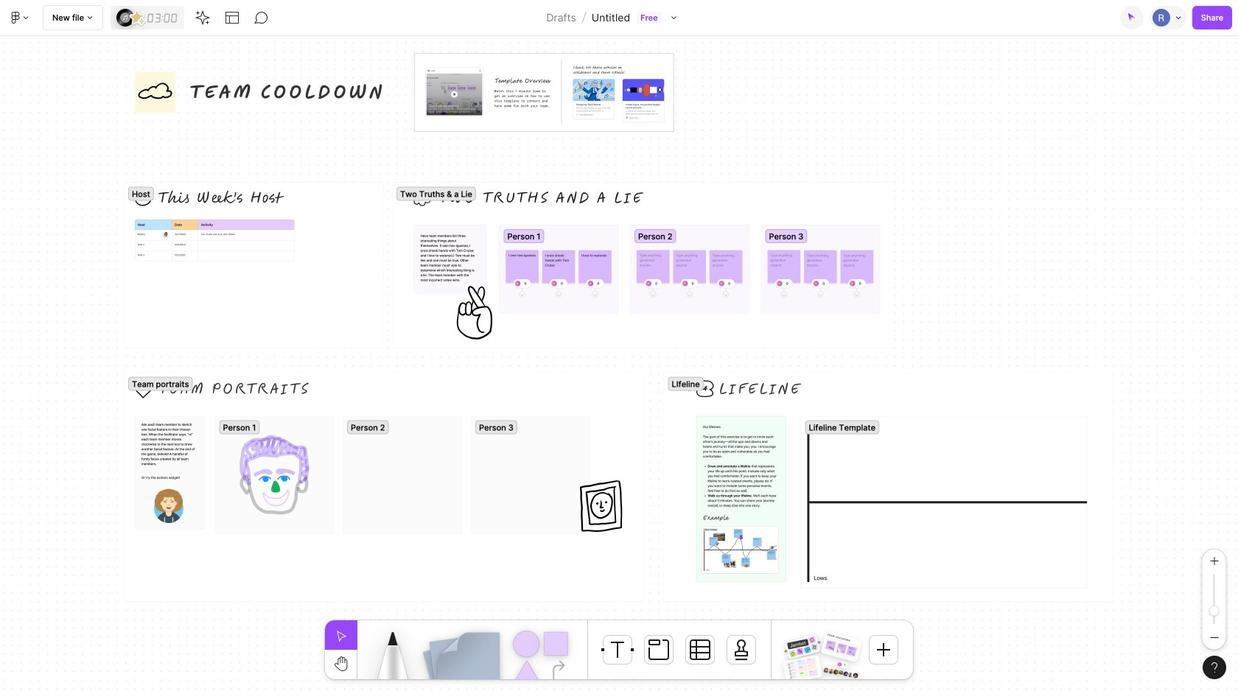 Task type: describe. For each thing, give the bounding box(es) containing it.
team cooldown image
[[821, 632, 862, 662]]

main toolbar region
[[0, 0, 1238, 36]]

multiplayer tools image
[[1173, 0, 1185, 35]]



Task type: vqa. For each thing, say whether or not it's contained in the screenshot.
User Flows Exemple Image
no



Task type: locate. For each thing, give the bounding box(es) containing it.
File name text field
[[591, 8, 631, 27]]

team charter image
[[782, 655, 823, 683]]

help image
[[1212, 663, 1217, 673]]

view comments image
[[254, 10, 269, 25]]



